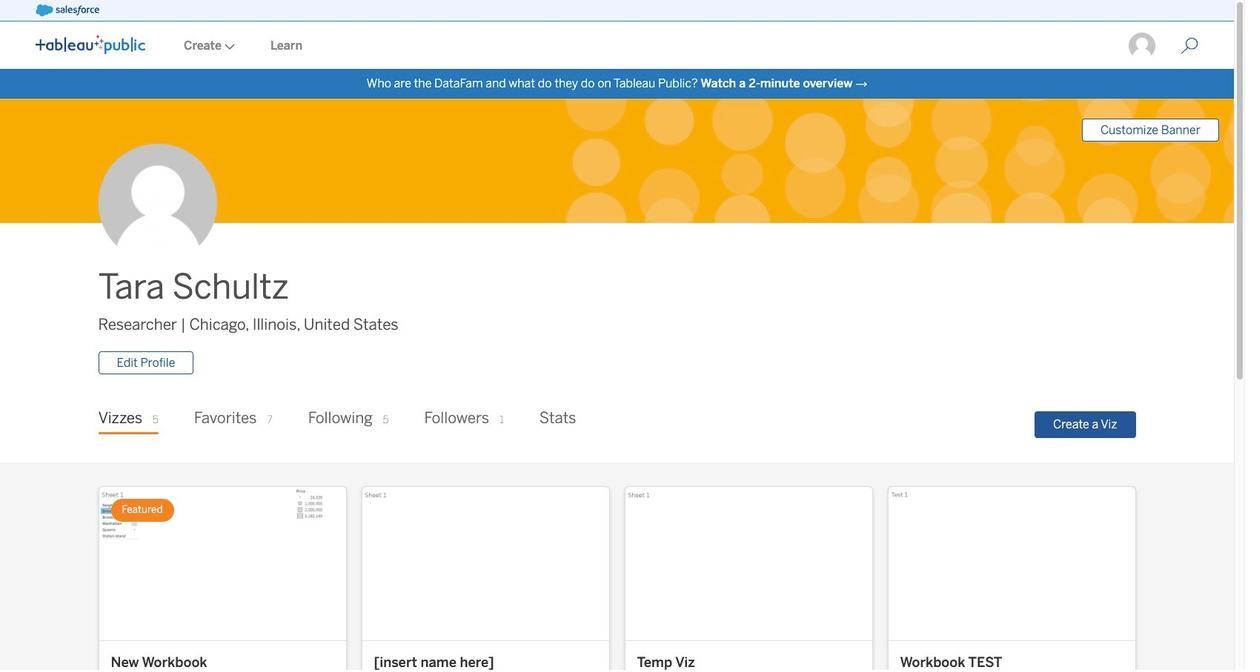 Task type: describe. For each thing, give the bounding box(es) containing it.
go to search image
[[1163, 37, 1217, 55]]

salesforce logo image
[[36, 4, 99, 16]]

logo image
[[36, 35, 145, 54]]

avatar image
[[98, 144, 217, 263]]

featured element
[[111, 499, 174, 522]]

2 workbook thumbnail image from the left
[[362, 487, 609, 640]]

tara.schultz image
[[1128, 31, 1157, 61]]

4 workbook thumbnail image from the left
[[889, 487, 1135, 640]]



Task type: vqa. For each thing, say whether or not it's contained in the screenshot.
fourth Workbook Thumbnail from right
yes



Task type: locate. For each thing, give the bounding box(es) containing it.
workbook thumbnail image
[[99, 487, 346, 640], [362, 487, 609, 640], [625, 487, 872, 640], [889, 487, 1135, 640]]

1 workbook thumbnail image from the left
[[99, 487, 346, 640]]

create image
[[222, 44, 235, 50]]

3 workbook thumbnail image from the left
[[625, 487, 872, 640]]



